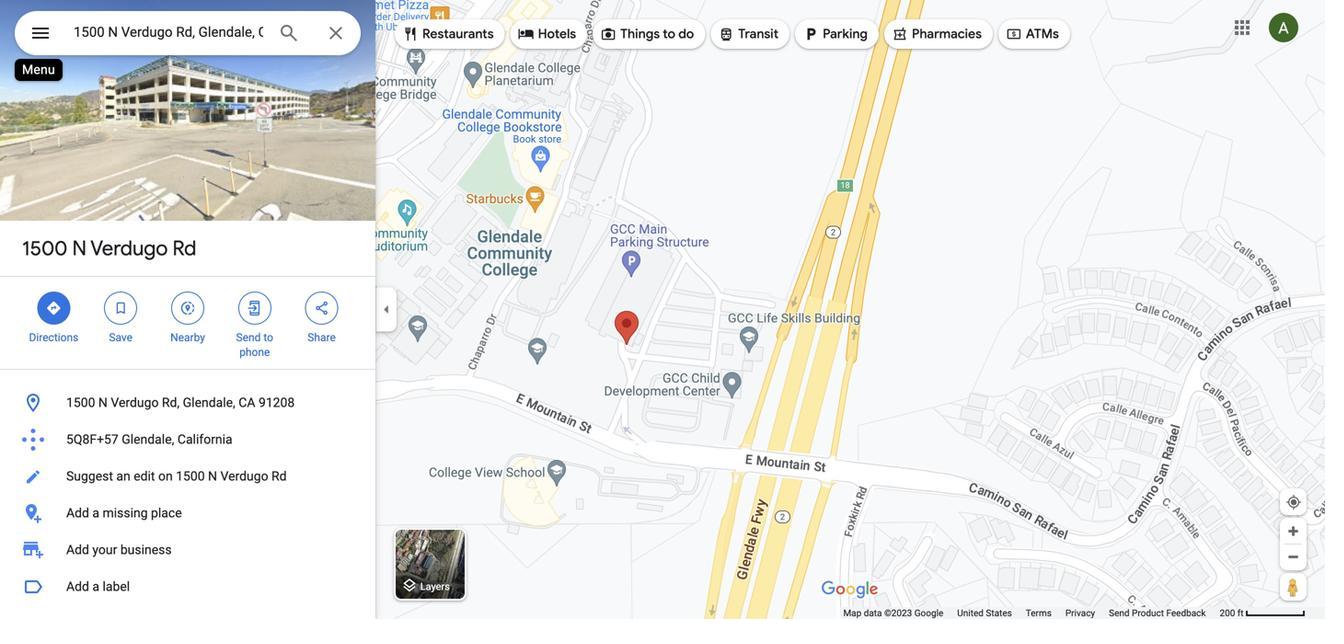 Task type: describe. For each thing, give the bounding box(es) containing it.
united states
[[958, 608, 1012, 619]]

terms button
[[1026, 608, 1052, 619]]

to inside  things to do
[[663, 26, 676, 42]]

restaurants
[[423, 26, 494, 42]]

91208
[[259, 395, 295, 411]]

a for label
[[92, 579, 99, 595]]

verdugo for rd
[[90, 236, 168, 261]]

200 ft button
[[1220, 608, 1306, 619]]

200
[[1220, 608, 1236, 619]]

 transit
[[718, 24, 779, 44]]

an
[[116, 469, 130, 484]]

footer inside google maps element
[[844, 608, 1220, 619]]

data
[[864, 608, 882, 619]]

privacy
[[1066, 608, 1096, 619]]

n inside suggest an edit on 1500 n verdugo rd button
[[208, 469, 217, 484]]

 pharmacies
[[892, 24, 982, 44]]

save
[[109, 331, 133, 344]]

united
[[958, 608, 984, 619]]

add a missing place
[[66, 506, 182, 521]]

edit
[[134, 469, 155, 484]]

google
[[915, 608, 944, 619]]

n for 1500 n verdugo rd
[[72, 236, 87, 261]]

1500 n verdugo rd
[[22, 236, 196, 261]]


[[247, 298, 263, 318]]

1500 n verdugo rd, glendale, ca 91208
[[66, 395, 295, 411]]

states
[[986, 608, 1012, 619]]

label
[[103, 579, 130, 595]]

add for add a missing place
[[66, 506, 89, 521]]


[[600, 24, 617, 44]]

feedback
[[1167, 608, 1206, 619]]

send for send to phone
[[236, 331, 261, 344]]

send product feedback
[[1109, 608, 1206, 619]]

business
[[120, 543, 172, 558]]

zoom in image
[[1287, 525, 1301, 538]]

add a label button
[[0, 569, 376, 606]]

send product feedback button
[[1109, 608, 1206, 619]]


[[29, 20, 52, 46]]

add a missing place button
[[0, 495, 376, 532]]

collapse side panel image
[[376, 300, 397, 320]]

map
[[844, 608, 862, 619]]

send for send product feedback
[[1109, 608, 1130, 619]]

rd,
[[162, 395, 180, 411]]

share
[[308, 331, 336, 344]]

5q8f+57 glendale, california
[[66, 432, 233, 447]]

rd inside button
[[272, 469, 287, 484]]

©2023
[[885, 608, 912, 619]]


[[314, 298, 330, 318]]

atms
[[1026, 26, 1059, 42]]


[[112, 298, 129, 318]]

 button
[[15, 11, 66, 59]]

n for 1500 n verdugo rd, glendale, ca 91208
[[98, 395, 108, 411]]

nearby
[[170, 331, 205, 344]]

0 vertical spatial glendale,
[[183, 395, 235, 411]]

1500 n verdugo rd main content
[[0, 0, 376, 619]]

missing
[[103, 506, 148, 521]]

terms
[[1026, 608, 1052, 619]]

add for add your business
[[66, 543, 89, 558]]

a for missing
[[92, 506, 99, 521]]

suggest an edit on 1500 n verdugo rd
[[66, 469, 287, 484]]



Task type: locate. For each thing, give the bounding box(es) containing it.
0 vertical spatial to
[[663, 26, 676, 42]]

0 vertical spatial n
[[72, 236, 87, 261]]

send to phone
[[236, 331, 273, 359]]

actions for 1500 n verdugo rd region
[[0, 277, 376, 369]]

1500 right on
[[176, 469, 205, 484]]

2 vertical spatial verdugo
[[220, 469, 268, 484]]

verdugo for rd,
[[111, 395, 159, 411]]

2 a from the top
[[92, 579, 99, 595]]


[[179, 298, 196, 318]]

verdugo down the california
[[220, 469, 268, 484]]

product
[[1132, 608, 1164, 619]]

footer
[[844, 608, 1220, 619]]

0 vertical spatial a
[[92, 506, 99, 521]]

send inside send to phone
[[236, 331, 261, 344]]

none field inside 1500 n verdugo rd, glendale, ca 91208 field
[[74, 21, 263, 43]]

show your location image
[[1286, 494, 1303, 511]]

None field
[[74, 21, 263, 43]]

google account: angela cha  
(angela.cha@adept.ai) image
[[1269, 13, 1299, 42]]

add inside button
[[66, 579, 89, 595]]


[[518, 24, 535, 44]]

a left missing
[[92, 506, 99, 521]]

0 vertical spatial rd
[[173, 236, 196, 261]]

a
[[92, 506, 99, 521], [92, 579, 99, 595]]

suggest
[[66, 469, 113, 484]]

send left product
[[1109, 608, 1130, 619]]

0 vertical spatial add
[[66, 506, 89, 521]]

1500 for 1500 n verdugo rd
[[22, 236, 68, 261]]

a left label
[[92, 579, 99, 595]]

1 vertical spatial to
[[264, 331, 273, 344]]

1 horizontal spatial rd
[[272, 469, 287, 484]]

1 horizontal spatial send
[[1109, 608, 1130, 619]]

add for add a label
[[66, 579, 89, 595]]

5q8f+57
[[66, 432, 119, 447]]

verdugo left rd,
[[111, 395, 159, 411]]

verdugo up 
[[90, 236, 168, 261]]

add your business
[[66, 543, 172, 558]]


[[892, 24, 909, 44]]

a inside add a label button
[[92, 579, 99, 595]]

to
[[663, 26, 676, 42], [264, 331, 273, 344]]

1 vertical spatial n
[[98, 395, 108, 411]]

2 add from the top
[[66, 543, 89, 558]]

to left the do
[[663, 26, 676, 42]]

send inside button
[[1109, 608, 1130, 619]]

glendale,
[[183, 395, 235, 411], [122, 432, 174, 447]]

rd
[[173, 236, 196, 261], [272, 469, 287, 484]]

 things to do
[[600, 24, 694, 44]]

0 horizontal spatial send
[[236, 331, 261, 344]]

 atms
[[1006, 24, 1059, 44]]

1 horizontal spatial n
[[98, 395, 108, 411]]

1 add from the top
[[66, 506, 89, 521]]

0 vertical spatial verdugo
[[90, 236, 168, 261]]

california
[[177, 432, 233, 447]]

1 vertical spatial a
[[92, 579, 99, 595]]

parking
[[823, 26, 868, 42]]

1500 up 
[[22, 236, 68, 261]]

rd down 91208
[[272, 469, 287, 484]]

verdugo inside 1500 n verdugo rd, glendale, ca 91208 button
[[111, 395, 159, 411]]


[[803, 24, 819, 44]]

google maps element
[[0, 0, 1326, 619]]

2 vertical spatial 1500
[[176, 469, 205, 484]]

verdugo
[[90, 236, 168, 261], [111, 395, 159, 411], [220, 469, 268, 484]]

0 horizontal spatial n
[[72, 236, 87, 261]]

verdugo inside suggest an edit on 1500 n verdugo rd button
[[220, 469, 268, 484]]

ft
[[1238, 608, 1244, 619]]

1 horizontal spatial glendale,
[[183, 395, 235, 411]]

things
[[621, 26, 660, 42]]

add left label
[[66, 579, 89, 595]]


[[45, 298, 62, 318]]

200 ft
[[1220, 608, 1244, 619]]

 search field
[[15, 11, 361, 59]]

zoom out image
[[1287, 550, 1301, 564]]

2 horizontal spatial n
[[208, 469, 217, 484]]

1 vertical spatial glendale,
[[122, 432, 174, 447]]

add inside button
[[66, 506, 89, 521]]

ca
[[239, 395, 255, 411]]

a inside 'add a missing place' button
[[92, 506, 99, 521]]

1 a from the top
[[92, 506, 99, 521]]

n inside 1500 n verdugo rd, glendale, ca 91208 button
[[98, 395, 108, 411]]

add your business link
[[0, 532, 376, 569]]

0 horizontal spatial glendale,
[[122, 432, 174, 447]]

glendale, up the california
[[183, 395, 235, 411]]

united states button
[[958, 608, 1012, 619]]

suggest an edit on 1500 n verdugo rd button
[[0, 458, 376, 495]]

0 horizontal spatial rd
[[173, 236, 196, 261]]


[[1006, 24, 1023, 44]]

1500 N Verdugo Rd, Glendale, CA 91208 field
[[15, 11, 361, 55]]

glendale, up edit
[[122, 432, 174, 447]]

1 vertical spatial verdugo
[[111, 395, 159, 411]]

add
[[66, 506, 89, 521], [66, 543, 89, 558], [66, 579, 89, 595]]

footer containing map data ©2023 google
[[844, 608, 1220, 619]]

1500 n verdugo rd, glendale, ca 91208 button
[[0, 385, 376, 422]]

1500 for 1500 n verdugo rd, glendale, ca 91208
[[66, 395, 95, 411]]

phone
[[240, 346, 270, 359]]

1500 up 5q8f+57
[[66, 395, 95, 411]]

1 vertical spatial send
[[1109, 608, 1130, 619]]

send
[[236, 331, 261, 344], [1109, 608, 1130, 619]]

your
[[92, 543, 117, 558]]

privacy button
[[1066, 608, 1096, 619]]

layers
[[420, 581, 450, 593]]

place
[[151, 506, 182, 521]]

to up phone
[[264, 331, 273, 344]]

transit
[[738, 26, 779, 42]]

0 vertical spatial 1500
[[22, 236, 68, 261]]

on
[[158, 469, 173, 484]]

1 horizontal spatial to
[[663, 26, 676, 42]]

0 horizontal spatial to
[[264, 331, 273, 344]]

 parking
[[803, 24, 868, 44]]


[[718, 24, 735, 44]]

 restaurants
[[402, 24, 494, 44]]

pharmacies
[[912, 26, 982, 42]]

add a label
[[66, 579, 130, 595]]

1 vertical spatial 1500
[[66, 395, 95, 411]]

1500
[[22, 236, 68, 261], [66, 395, 95, 411], [176, 469, 205, 484]]

send up phone
[[236, 331, 261, 344]]

hotels
[[538, 26, 576, 42]]

directions
[[29, 331, 79, 344]]

2 vertical spatial add
[[66, 579, 89, 595]]

add left your
[[66, 543, 89, 558]]

add down the suggest
[[66, 506, 89, 521]]

1 vertical spatial rd
[[272, 469, 287, 484]]

n
[[72, 236, 87, 261], [98, 395, 108, 411], [208, 469, 217, 484]]

0 vertical spatial send
[[236, 331, 261, 344]]

do
[[679, 26, 694, 42]]

1 vertical spatial add
[[66, 543, 89, 558]]

5q8f+57 glendale, california button
[[0, 422, 376, 458]]

map data ©2023 google
[[844, 608, 944, 619]]


[[402, 24, 419, 44]]

 hotels
[[518, 24, 576, 44]]

show street view coverage image
[[1280, 573, 1307, 601]]

3 add from the top
[[66, 579, 89, 595]]

2 vertical spatial n
[[208, 469, 217, 484]]

rd up 
[[173, 236, 196, 261]]

to inside send to phone
[[264, 331, 273, 344]]



Task type: vqa. For each thing, say whether or not it's contained in the screenshot.
Actions for 2825 De La Vina St Region
no



